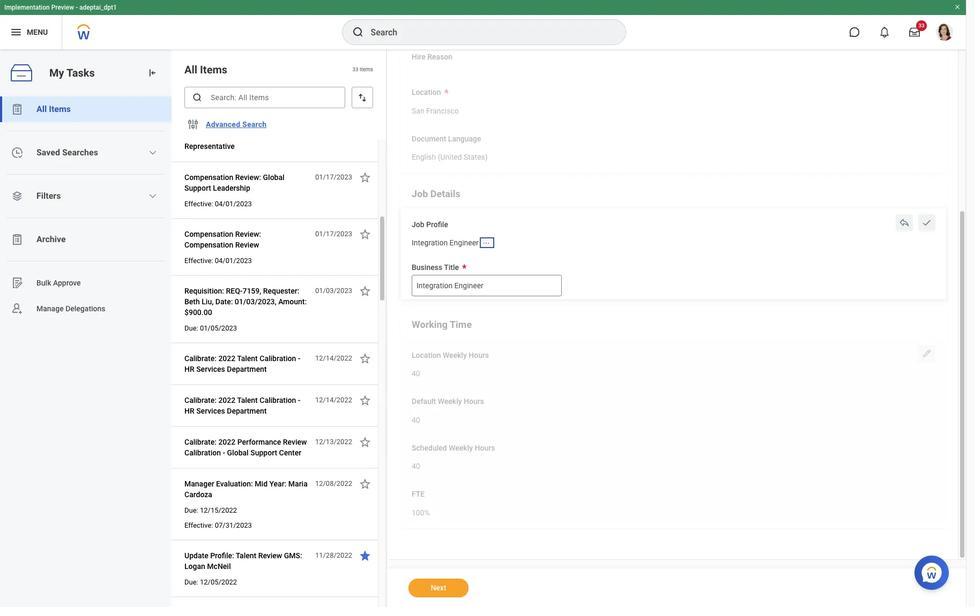Task type: vqa. For each thing, say whether or not it's contained in the screenshot.
GMS:
yes



Task type: describe. For each thing, give the bounding box(es) containing it.
2022 for 2nd star image from the bottom
[[219, 438, 236, 447]]

job for job profile
[[412, 221, 425, 229]]

my
[[49, 66, 64, 79]]

all items inside button
[[36, 104, 71, 114]]

hr for 4th star image from the bottom of the "item list" element
[[185, 365, 195, 374]]

engineer
[[450, 239, 479, 247]]

items inside button
[[49, 104, 71, 114]]

default
[[412, 398, 436, 406]]

perspective image
[[11, 190, 24, 203]]

star image for compensation review: global support leadership
[[359, 171, 372, 184]]

40 for location weekly hours
[[412, 370, 420, 378]]

offer
[[185, 121, 202, 129]]

33 for 33
[[919, 23, 925, 28]]

talent inside update profile: talent review gms: logan mcneil
[[236, 552, 257, 561]]

user plus image
[[11, 303, 24, 315]]

11/28/2022
[[315, 552, 352, 560]]

star image for requisition: req-7159, requester: beth liu, date: 01/03/2023, amount: $900.00
[[359, 285, 372, 298]]

12/08/2022
[[315, 480, 352, 488]]

year:
[[270, 480, 287, 489]]

clock check image
[[11, 146, 24, 159]]

all inside "item list" element
[[185, 63, 197, 76]]

for
[[203, 121, 213, 129]]

01/05/2023
[[200, 325, 237, 333]]

Search Workday  search field
[[371, 20, 604, 44]]

33 button
[[903, 20, 927, 44]]

40 text field for location weekly hours
[[412, 363, 420, 382]]

mid
[[255, 480, 268, 489]]

manage
[[36, 304, 64, 313]]

compensation for review
[[185, 230, 233, 239]]

filters
[[36, 191, 61, 201]]

effective: for compensation review: global support leadership
[[185, 200, 213, 208]]

logan
[[185, 563, 205, 571]]

2 calibrate: 2022 talent calibration - hr services department from the top
[[185, 396, 301, 416]]

100% text field
[[412, 502, 430, 521]]

talent for 4th star image from the bottom of the "item list" element
[[237, 355, 258, 363]]

integration
[[412, 239, 448, 247]]

maria
[[288, 480, 308, 489]]

gms:
[[284, 552, 302, 561]]

01/03/2023
[[315, 287, 352, 295]]

profile
[[427, 221, 448, 229]]

next button
[[409, 579, 469, 598]]

next
[[431, 584, 447, 593]]

default weekly hours
[[412, 398, 484, 406]]

saved searches
[[36, 148, 98, 158]]

offer for job application: rachel pearson ‎- r-00201 customer service representative
[[185, 121, 308, 151]]

menu button
[[0, 15, 62, 49]]

40 for scheduled weekly hours
[[412, 463, 420, 471]]

scheduled weekly hours
[[412, 444, 495, 453]]

2 12/14/2022 from the top
[[315, 396, 352, 404]]

3 effective: from the top
[[185, 522, 213, 530]]

my tasks element
[[0, 49, 172, 608]]

01/17/2023 for compensation review: compensation review
[[315, 230, 352, 238]]

implementation preview -   adeptai_dpt1
[[4, 4, 117, 11]]

req-
[[226, 287, 243, 296]]

business
[[412, 263, 443, 272]]

list containing all items
[[0, 97, 172, 322]]

Search: All Items text field
[[185, 87, 345, 108]]

evaluation:
[[216, 480, 253, 489]]

saved searches button
[[0, 140, 172, 166]]

job inside offer for job application: rachel pearson ‎- r-00201 customer service representative
[[215, 121, 228, 129]]

performance
[[237, 438, 281, 447]]

sort image
[[357, 92, 368, 103]]

3 compensation from the top
[[185, 241, 233, 249]]

location weekly hours
[[412, 351, 489, 360]]

07/31/2023
[[215, 522, 252, 530]]

chevron down image for saved searches
[[149, 149, 157, 157]]

english
[[412, 153, 436, 162]]

items
[[360, 67, 373, 73]]

English (United States) text field
[[412, 147, 488, 165]]

fte element
[[412, 502, 430, 522]]

cardoza
[[185, 491, 212, 499]]

01/03/2023,
[[235, 298, 277, 306]]

3 star image from the top
[[359, 394, 372, 407]]

2 star image from the top
[[359, 352, 372, 365]]

details
[[431, 188, 461, 200]]

offer for job application: rachel pearson ‎- r-00201 customer service representative button
[[185, 119, 310, 153]]

searches
[[62, 148, 98, 158]]

job for job details
[[412, 188, 428, 200]]

requisition: req-7159, requester: beth liu, date: 01/03/2023, amount: $900.00
[[185, 287, 307, 317]]

filters button
[[0, 183, 172, 209]]

states)
[[464, 153, 488, 162]]

business title
[[412, 263, 459, 272]]

compensation review: global support leadership button
[[185, 171, 310, 195]]

liu,
[[202, 298, 214, 306]]

global inside compensation review: global support leadership
[[263, 173, 285, 182]]

title
[[444, 263, 459, 272]]

star image for manager evaluation: mid year: maria cardoza
[[359, 478, 372, 491]]

due: for requisition: req-7159, requester: beth liu, date: 01/03/2023, amount: $900.00
[[185, 325, 198, 333]]

hire
[[412, 52, 426, 61]]

tasks
[[66, 66, 95, 79]]

chevron down image for filters
[[149, 192, 157, 201]]

1 vertical spatial search image
[[192, 92, 203, 103]]

delegations
[[66, 304, 105, 313]]

12/05/2022
[[200, 579, 237, 587]]

calibration inside calibrate: 2022 performance review calibration - global support center
[[185, 449, 221, 458]]

weekly for scheduled
[[449, 444, 473, 453]]

global inside calibrate: 2022 performance review calibration - global support center
[[227, 449, 249, 458]]

review: for global
[[235, 173, 261, 182]]

related actions image
[[483, 240, 490, 247]]

33 for 33 items
[[353, 67, 359, 73]]

document language
[[412, 134, 481, 143]]

due: 12/05/2022
[[185, 579, 237, 587]]

due: 01/05/2023
[[185, 325, 237, 333]]

language
[[448, 134, 481, 143]]

archive button
[[0, 227, 172, 253]]

mcneil
[[207, 563, 231, 571]]

‎-
[[214, 131, 217, 140]]

effective: for compensation review: compensation review
[[185, 257, 213, 265]]

beth
[[185, 298, 200, 306]]

manager
[[185, 480, 214, 489]]

review for compensation
[[235, 241, 259, 249]]

working time
[[412, 319, 472, 330]]

english (united states)
[[412, 153, 488, 162]]

transformation import image
[[147, 68, 158, 78]]

service
[[284, 131, 308, 140]]

compensation review: compensation review button
[[185, 228, 310, 252]]

all items button
[[0, 97, 172, 122]]

pearson
[[185, 131, 212, 140]]

manager evaluation: mid year: maria cardoza
[[185, 480, 308, 499]]

support inside calibrate: 2022 performance review calibration - global support center
[[251, 449, 277, 458]]

archive
[[36, 234, 66, 245]]

working time element
[[400, 309, 948, 529]]

undo l image
[[900, 218, 910, 229]]

5 star image from the top
[[359, 550, 372, 563]]

01/17/2023 for compensation review: global support leadership
[[315, 173, 352, 181]]



Task type: locate. For each thing, give the bounding box(es) containing it.
3 2022 from the top
[[219, 438, 236, 447]]

list
[[0, 97, 172, 322]]

00201
[[226, 131, 247, 140]]

support
[[185, 184, 211, 193], [251, 449, 277, 458]]

1 vertical spatial job
[[412, 188, 428, 200]]

compensation up 'leadership'
[[185, 173, 233, 182]]

1 vertical spatial 40
[[412, 416, 420, 425]]

1 vertical spatial chevron down image
[[149, 192, 157, 201]]

0 vertical spatial calibrate: 2022 talent calibration - hr services department
[[185, 355, 301, 374]]

12/14/2022
[[315, 355, 352, 363], [315, 396, 352, 404]]

0 vertical spatial effective:
[[185, 200, 213, 208]]

1 effective: from the top
[[185, 200, 213, 208]]

2 chevron down image from the top
[[149, 192, 157, 201]]

star image
[[359, 171, 372, 184], [359, 285, 372, 298], [359, 478, 372, 491]]

33 inside "item list" element
[[353, 67, 359, 73]]

review: up 'leadership'
[[235, 173, 261, 182]]

04/01/2023
[[215, 200, 252, 208], [215, 257, 252, 265]]

menu
[[27, 28, 48, 36]]

update profile: talent review gms: logan mcneil button
[[185, 550, 310, 573]]

0 vertical spatial hr
[[185, 365, 195, 374]]

calibrate: inside calibrate: 2022 performance review calibration - global support center
[[185, 438, 217, 447]]

job left profile
[[412, 221, 425, 229]]

effective: 04/01/2023 down 'leadership'
[[185, 200, 252, 208]]

2022
[[219, 355, 236, 363], [219, 396, 236, 405], [219, 438, 236, 447]]

2 vertical spatial due:
[[185, 579, 198, 587]]

bulk approve
[[36, 279, 81, 287]]

job left details
[[412, 188, 428, 200]]

effective: 04/01/2023 down compensation review: compensation review at the top left of page
[[185, 257, 252, 265]]

calibrate: for 4th star image from the bottom of the "item list" element
[[185, 355, 217, 363]]

location element
[[412, 100, 459, 119]]

calibrate: 2022 talent calibration - hr services department up performance
[[185, 396, 301, 416]]

support down performance
[[251, 449, 277, 458]]

review inside update profile: talent review gms: logan mcneil
[[258, 552, 282, 561]]

location inside working time 'element'
[[412, 351, 441, 360]]

scheduled
[[412, 444, 447, 453]]

1 vertical spatial compensation
[[185, 230, 233, 239]]

calibration
[[260, 355, 296, 363], [260, 396, 296, 405], [185, 449, 221, 458]]

0 vertical spatial weekly
[[443, 351, 467, 360]]

40 text field
[[412, 363, 420, 382], [412, 456, 420, 475]]

support left 'leadership'
[[185, 184, 211, 193]]

talent
[[237, 355, 258, 363], [237, 396, 258, 405], [236, 552, 257, 561]]

services for 4th star image from the bottom of the "item list" element
[[196, 365, 225, 374]]

1 star image from the top
[[359, 171, 372, 184]]

all right transformation import image
[[185, 63, 197, 76]]

effective: 04/01/2023 for support
[[185, 200, 252, 208]]

1 vertical spatial calibration
[[260, 396, 296, 405]]

- inside menu "banner"
[[76, 4, 78, 11]]

search image up 33 items
[[352, 26, 364, 39]]

2 compensation from the top
[[185, 230, 233, 239]]

global
[[263, 173, 285, 182], [227, 449, 249, 458]]

1 review: from the top
[[235, 173, 261, 182]]

Business Title text field
[[412, 275, 562, 296]]

department
[[227, 365, 267, 374], [227, 407, 267, 416]]

2 vertical spatial compensation
[[185, 241, 233, 249]]

clipboard image inside all items button
[[11, 103, 24, 116]]

1 vertical spatial talent
[[237, 396, 258, 405]]

effective: 07/31/2023
[[185, 522, 252, 530]]

rename image
[[11, 277, 24, 290]]

2 star image from the top
[[359, 285, 372, 298]]

2 calibrate: 2022 talent calibration - hr services department button from the top
[[185, 394, 310, 418]]

4 star image from the top
[[359, 436, 372, 449]]

advanced search button
[[202, 114, 271, 135]]

2 services from the top
[[196, 407, 225, 416]]

2 2022 from the top
[[219, 396, 236, 405]]

chevron down image inside filters dropdown button
[[149, 192, 157, 201]]

0 vertical spatial talent
[[237, 355, 258, 363]]

effective: up requisition:
[[185, 257, 213, 265]]

12/13/2022
[[315, 438, 352, 446]]

1 horizontal spatial support
[[251, 449, 277, 458]]

40 text field down scheduled
[[412, 456, 420, 475]]

0 vertical spatial 12/14/2022
[[315, 355, 352, 363]]

compensation for support
[[185, 173, 233, 182]]

services up calibrate: 2022 performance review calibration - global support center
[[196, 407, 225, 416]]

clipboard image inside archive button
[[11, 233, 24, 246]]

1 horizontal spatial all
[[185, 63, 197, 76]]

2 clipboard image from the top
[[11, 233, 24, 246]]

francisco
[[427, 107, 459, 115]]

33 items
[[353, 67, 373, 73]]

1 vertical spatial review:
[[235, 230, 261, 239]]

all items
[[185, 63, 227, 76], [36, 104, 71, 114]]

2022 for 3rd star image from the bottom
[[219, 396, 236, 405]]

document
[[412, 134, 446, 143]]

1 2022 from the top
[[219, 355, 236, 363]]

0 vertical spatial 04/01/2023
[[215, 200, 252, 208]]

search image
[[352, 26, 364, 39], [192, 92, 203, 103]]

1 vertical spatial items
[[49, 104, 71, 114]]

1 vertical spatial services
[[196, 407, 225, 416]]

2 location from the top
[[412, 351, 441, 360]]

0 vertical spatial all items
[[185, 63, 227, 76]]

hours
[[469, 351, 489, 360], [464, 398, 484, 406], [475, 444, 495, 453]]

1 vertical spatial star image
[[359, 285, 372, 298]]

menu banner
[[0, 0, 967, 49]]

2022 inside calibrate: 2022 performance review calibration - global support center
[[219, 438, 236, 447]]

review: down 'leadership'
[[235, 230, 261, 239]]

due: down cardoza
[[185, 507, 198, 515]]

chevron down image
[[149, 149, 157, 157], [149, 192, 157, 201]]

location for location
[[412, 88, 441, 97]]

2 calibrate: from the top
[[185, 396, 217, 405]]

weekly for default
[[438, 398, 462, 406]]

amount:
[[278, 298, 307, 306]]

04/01/2023 down 'leadership'
[[215, 200, 252, 208]]

due: for update profile: talent review gms: logan mcneil
[[185, 579, 198, 587]]

close environment banner image
[[955, 4, 961, 10]]

1 department from the top
[[227, 365, 267, 374]]

1 40 from the top
[[412, 370, 420, 378]]

1 vertical spatial 40 text field
[[412, 456, 420, 475]]

1 vertical spatial all
[[36, 104, 47, 114]]

time
[[450, 319, 472, 330]]

1 vertical spatial effective: 04/01/2023
[[185, 257, 252, 265]]

requisition: req-7159, requester: beth liu, date: 01/03/2023, amount: $900.00 button
[[185, 285, 310, 319]]

33 inside button
[[919, 23, 925, 28]]

1 vertical spatial weekly
[[438, 398, 462, 406]]

0 vertical spatial review:
[[235, 173, 261, 182]]

0 vertical spatial 2022
[[219, 355, 236, 363]]

0 vertical spatial calibrate:
[[185, 355, 217, 363]]

review: for compensation
[[235, 230, 261, 239]]

due:
[[185, 325, 198, 333], [185, 507, 198, 515], [185, 579, 198, 587]]

0 vertical spatial 40 text field
[[412, 363, 420, 382]]

1 vertical spatial due:
[[185, 507, 198, 515]]

0 vertical spatial services
[[196, 365, 225, 374]]

due: down logan
[[185, 579, 198, 587]]

calibrate: for 3rd star image from the bottom
[[185, 396, 217, 405]]

40 up default
[[412, 370, 420, 378]]

40 down default
[[412, 416, 420, 425]]

calibrate: 2022 talent calibration - hr services department button down 01/05/2023
[[185, 352, 310, 376]]

review inside calibrate: 2022 performance review calibration - global support center
[[283, 438, 307, 447]]

department up performance
[[227, 407, 267, 416]]

calibrate: 2022 talent calibration - hr services department button for 3rd star image from the bottom
[[185, 394, 310, 418]]

working
[[412, 319, 448, 330]]

0 vertical spatial star image
[[359, 171, 372, 184]]

0 vertical spatial job
[[215, 121, 228, 129]]

compensation review: global support leadership
[[185, 173, 285, 193]]

requisition:
[[185, 287, 224, 296]]

1 horizontal spatial global
[[263, 173, 285, 182]]

manage delegations
[[36, 304, 105, 313]]

1 12/14/2022 from the top
[[315, 355, 352, 363]]

1 horizontal spatial items
[[200, 63, 227, 76]]

1 vertical spatial department
[[227, 407, 267, 416]]

1 effective: 04/01/2023 from the top
[[185, 200, 252, 208]]

location weekly hours element
[[412, 363, 420, 383]]

weekly right default
[[438, 398, 462, 406]]

0 horizontal spatial global
[[227, 449, 249, 458]]

justify image
[[10, 26, 23, 39]]

1 due: from the top
[[185, 325, 198, 333]]

chevron down image inside saved searches dropdown button
[[149, 149, 157, 157]]

1 vertical spatial 01/17/2023
[[315, 230, 352, 238]]

profile:
[[210, 552, 234, 561]]

approve
[[53, 279, 81, 287]]

scheduled weekly hours element
[[412, 456, 420, 475]]

1 40 text field from the top
[[412, 363, 420, 382]]

0 vertical spatial support
[[185, 184, 211, 193]]

2022 left performance
[[219, 438, 236, 447]]

2 effective: 04/01/2023 from the top
[[185, 257, 252, 265]]

0 vertical spatial department
[[227, 365, 267, 374]]

center
[[279, 449, 302, 458]]

talent for 3rd star image from the bottom
[[237, 396, 258, 405]]

update
[[185, 552, 208, 561]]

0 vertical spatial calibration
[[260, 355, 296, 363]]

0 horizontal spatial 33
[[353, 67, 359, 73]]

review
[[235, 241, 259, 249], [283, 438, 307, 447], [258, 552, 282, 561]]

item list element
[[172, 49, 387, 608]]

calibrate: 2022 talent calibration - hr services department down 01/05/2023
[[185, 355, 301, 374]]

due: for manager evaluation: mid year: maria cardoza
[[185, 507, 198, 515]]

location up san francisco text field on the top left of the page
[[412, 88, 441, 97]]

check image
[[922, 218, 933, 229]]

33
[[919, 23, 925, 28], [353, 67, 359, 73]]

2 vertical spatial effective:
[[185, 522, 213, 530]]

2 vertical spatial review
[[258, 552, 282, 561]]

2022 up calibrate: 2022 performance review calibration - global support center
[[219, 396, 236, 405]]

implementation
[[4, 4, 50, 11]]

global down the customer on the left top
[[263, 173, 285, 182]]

review up center
[[283, 438, 307, 447]]

fte
[[412, 490, 425, 499]]

1 calibrate: 2022 talent calibration - hr services department button from the top
[[185, 352, 310, 376]]

0 vertical spatial due:
[[185, 325, 198, 333]]

0 vertical spatial calibrate: 2022 talent calibration - hr services department button
[[185, 352, 310, 376]]

calibrate: 2022 performance review calibration - global support center button
[[185, 436, 310, 460]]

2 vertical spatial job
[[412, 221, 425, 229]]

hours for default weekly hours
[[464, 398, 484, 406]]

effective: down 'leadership'
[[185, 200, 213, 208]]

40 text field for scheduled weekly hours
[[412, 456, 420, 475]]

0 vertical spatial clipboard image
[[11, 103, 24, 116]]

compensation inside compensation review: global support leadership
[[185, 173, 233, 182]]

review:
[[235, 173, 261, 182], [235, 230, 261, 239]]

weekly for location
[[443, 351, 467, 360]]

search
[[242, 120, 267, 129]]

1 vertical spatial effective:
[[185, 257, 213, 265]]

0 vertical spatial compensation
[[185, 173, 233, 182]]

1 vertical spatial hours
[[464, 398, 484, 406]]

1 vertical spatial location
[[412, 351, 441, 360]]

1 compensation from the top
[[185, 173, 233, 182]]

1 horizontal spatial all items
[[185, 63, 227, 76]]

weekly down the time
[[443, 351, 467, 360]]

due: down $900.00
[[185, 325, 198, 333]]

1 horizontal spatial search image
[[352, 26, 364, 39]]

2022 for 4th star image from the bottom of the "item list" element
[[219, 355, 236, 363]]

saved
[[36, 148, 60, 158]]

review: inside compensation review: global support leadership
[[235, 173, 261, 182]]

calibrate: for 2nd star image from the bottom
[[185, 438, 217, 447]]

manager evaluation: mid year: maria cardoza button
[[185, 478, 310, 502]]

2 due: from the top
[[185, 507, 198, 515]]

0 vertical spatial 40
[[412, 370, 420, 378]]

2 effective: from the top
[[185, 257, 213, 265]]

0 vertical spatial hours
[[469, 351, 489, 360]]

04/01/2023 down compensation review: compensation review at the top left of page
[[215, 257, 252, 265]]

hr for 3rd star image from the bottom
[[185, 407, 195, 416]]

clipboard image for all items
[[11, 103, 24, 116]]

reason
[[428, 52, 453, 61]]

40 down scheduled
[[412, 463, 420, 471]]

1 vertical spatial calibrate:
[[185, 396, 217, 405]]

0 horizontal spatial items
[[49, 104, 71, 114]]

compensation
[[185, 173, 233, 182], [185, 230, 233, 239], [185, 241, 233, 249]]

services down the due: 01/05/2023
[[196, 365, 225, 374]]

40 text field up default
[[412, 363, 420, 382]]

1 chevron down image from the top
[[149, 149, 157, 157]]

inbox large image
[[910, 27, 920, 38]]

1 vertical spatial calibrate: 2022 talent calibration - hr services department button
[[185, 394, 310, 418]]

application:
[[229, 121, 269, 129]]

default weekly hours element
[[412, 409, 420, 429]]

2022 down 01/05/2023
[[219, 355, 236, 363]]

3 40 from the top
[[412, 463, 420, 471]]

1 horizontal spatial 33
[[919, 23, 925, 28]]

all up saved
[[36, 104, 47, 114]]

1 calibrate: from the top
[[185, 355, 217, 363]]

1 04/01/2023 from the top
[[215, 200, 252, 208]]

advanced
[[206, 120, 240, 129]]

weekly
[[443, 351, 467, 360], [438, 398, 462, 406], [449, 444, 473, 453]]

job profile
[[412, 221, 448, 229]]

star image
[[359, 228, 372, 241], [359, 352, 372, 365], [359, 394, 372, 407], [359, 436, 372, 449], [359, 550, 372, 563]]

compensation up requisition:
[[185, 241, 233, 249]]

job details element
[[400, 179, 948, 304]]

review for talent
[[258, 552, 282, 561]]

0 vertical spatial items
[[200, 63, 227, 76]]

1 hr from the top
[[185, 365, 195, 374]]

clipboard image for archive
[[11, 233, 24, 246]]

job up r-
[[215, 121, 228, 129]]

(united
[[438, 153, 462, 162]]

0 vertical spatial 01/17/2023
[[315, 173, 352, 181]]

bulk
[[36, 279, 51, 287]]

San Francisco text field
[[412, 100, 459, 119]]

2 vertical spatial calibrate:
[[185, 438, 217, 447]]

1 star image from the top
[[359, 228, 372, 241]]

1 01/17/2023 from the top
[[315, 173, 352, 181]]

- inside calibrate: 2022 performance review calibration - global support center
[[223, 449, 225, 458]]

search image up configure image
[[192, 92, 203, 103]]

0 horizontal spatial search image
[[192, 92, 203, 103]]

location for location weekly hours
[[412, 351, 441, 360]]

all inside button
[[36, 104, 47, 114]]

1 vertical spatial 04/01/2023
[[215, 257, 252, 265]]

review inside compensation review: compensation review
[[235, 241, 259, 249]]

1 vertical spatial clipboard image
[[11, 233, 24, 246]]

effective: down "due: 12/15/2022"
[[185, 522, 213, 530]]

0 horizontal spatial all items
[[36, 104, 71, 114]]

leadership
[[213, 184, 250, 193]]

2 review: from the top
[[235, 230, 261, 239]]

0 vertical spatial effective: 04/01/2023
[[185, 200, 252, 208]]

33 left profile logan mcneil image on the right of the page
[[919, 23, 925, 28]]

1 vertical spatial calibrate: 2022 talent calibration - hr services department
[[185, 396, 301, 416]]

1 clipboard image from the top
[[11, 103, 24, 116]]

due: 12/15/2022
[[185, 507, 237, 515]]

manage delegations link
[[0, 296, 172, 322]]

0 vertical spatial search image
[[352, 26, 364, 39]]

2 vertical spatial star image
[[359, 478, 372, 491]]

hours for location weekly hours
[[469, 351, 489, 360]]

advanced search
[[206, 120, 267, 129]]

0 vertical spatial all
[[185, 63, 197, 76]]

calibrate: 2022 talent calibration - hr services department button up performance
[[185, 394, 310, 418]]

2 vertical spatial talent
[[236, 552, 257, 561]]

review for performance
[[283, 438, 307, 447]]

profile logan mcneil image
[[937, 24, 954, 43]]

clipboard image left archive
[[11, 233, 24, 246]]

2 department from the top
[[227, 407, 267, 416]]

2 vertical spatial 40
[[412, 463, 420, 471]]

1 services from the top
[[196, 365, 225, 374]]

1 vertical spatial global
[[227, 449, 249, 458]]

2 40 from the top
[[412, 416, 420, 425]]

2 01/17/2023 from the top
[[315, 230, 352, 238]]

2 vertical spatial calibration
[[185, 449, 221, 458]]

items inside "item list" element
[[200, 63, 227, 76]]

2 vertical spatial 2022
[[219, 438, 236, 447]]

04/01/2023 for support
[[215, 200, 252, 208]]

7159,
[[243, 287, 261, 296]]

calibrate: 2022 talent calibration - hr services department button for 4th star image from the bottom of the "item list" element
[[185, 352, 310, 376]]

1 vertical spatial 12/14/2022
[[315, 396, 352, 404]]

2 hr from the top
[[185, 407, 195, 416]]

review left gms:
[[258, 552, 282, 561]]

notifications large image
[[880, 27, 890, 38]]

33 left items
[[353, 67, 359, 73]]

configure image
[[187, 118, 200, 131]]

bulk approve link
[[0, 270, 172, 296]]

san francisco
[[412, 107, 459, 115]]

hours for scheduled weekly hours
[[475, 444, 495, 453]]

1 vertical spatial 2022
[[219, 396, 236, 405]]

0 vertical spatial location
[[412, 88, 441, 97]]

edit image
[[922, 348, 933, 359]]

3 calibrate: from the top
[[185, 438, 217, 447]]

requester:
[[263, 287, 300, 296]]

0 horizontal spatial all
[[36, 104, 47, 114]]

0 vertical spatial global
[[263, 173, 285, 182]]

calibrate: 2022 performance review calibration - global support center
[[185, 438, 307, 458]]

document language element
[[412, 146, 488, 166]]

0 vertical spatial review
[[235, 241, 259, 249]]

0 horizontal spatial support
[[185, 184, 211, 193]]

0 vertical spatial chevron down image
[[149, 149, 157, 157]]

2 04/01/2023 from the top
[[215, 257, 252, 265]]

compensation down 'leadership'
[[185, 230, 233, 239]]

support inside compensation review: global support leadership
[[185, 184, 211, 193]]

1 location from the top
[[412, 88, 441, 97]]

40 text field
[[412, 410, 420, 428]]

preview
[[51, 4, 74, 11]]

40 for default weekly hours
[[412, 416, 420, 425]]

100%
[[412, 509, 430, 518]]

rachel
[[271, 121, 294, 129]]

2 vertical spatial weekly
[[449, 444, 473, 453]]

3 star image from the top
[[359, 478, 372, 491]]

san
[[412, 107, 425, 115]]

review: inside compensation review: compensation review
[[235, 230, 261, 239]]

1 vertical spatial support
[[251, 449, 277, 458]]

1 vertical spatial hr
[[185, 407, 195, 416]]

1 vertical spatial all items
[[36, 104, 71, 114]]

hire reason
[[412, 52, 453, 61]]

1 calibrate: 2022 talent calibration - hr services department from the top
[[185, 355, 301, 374]]

department down 01/05/2023
[[227, 365, 267, 374]]

global down performance
[[227, 449, 249, 458]]

1 vertical spatial review
[[283, 438, 307, 447]]

3 due: from the top
[[185, 579, 198, 587]]

location up location weekly hours "element"
[[412, 351, 441, 360]]

services for 3rd star image from the bottom
[[196, 407, 225, 416]]

2 vertical spatial hours
[[475, 444, 495, 453]]

review up the 7159,
[[235, 241, 259, 249]]

weekly right scheduled
[[449, 444, 473, 453]]

clipboard image up clock check icon
[[11, 103, 24, 116]]

2 40 text field from the top
[[412, 456, 420, 475]]

1 vertical spatial 33
[[353, 67, 359, 73]]

all items inside "item list" element
[[185, 63, 227, 76]]

integration engineer
[[412, 239, 479, 247]]

$900.00
[[185, 308, 212, 317]]

clipboard image
[[11, 103, 24, 116], [11, 233, 24, 246]]

04/01/2023 for review
[[215, 257, 252, 265]]

effective: 04/01/2023 for review
[[185, 257, 252, 265]]

compensation review: compensation review
[[185, 230, 261, 249]]

0 vertical spatial 33
[[919, 23, 925, 28]]

my tasks
[[49, 66, 95, 79]]



